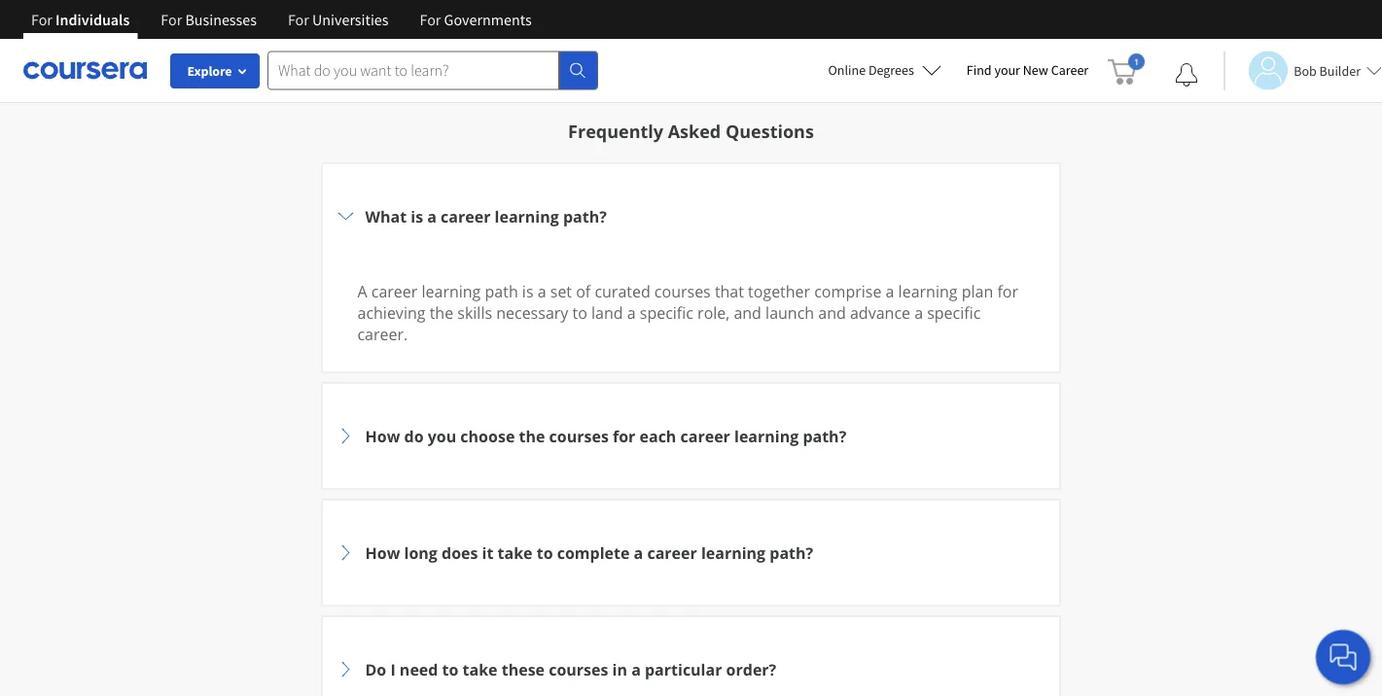 Task type: vqa. For each thing, say whether or not it's contained in the screenshot.
the left the in
no



Task type: describe. For each thing, give the bounding box(es) containing it.
take for it
[[498, 542, 533, 563]]

for inside dropdown button
[[613, 426, 635, 446]]

a right "complete"
[[634, 542, 643, 563]]

launch
[[766, 302, 814, 323]]

long
[[404, 542, 438, 563]]

what is a career learning path?
[[365, 206, 607, 227]]

particular
[[645, 659, 722, 680]]

necessary
[[496, 302, 568, 323]]

how do you choose the courses for each career learning path? button
[[334, 395, 1048, 477]]

2 specific from the left
[[927, 302, 981, 323]]

courses inside a career learning path is a set of curated courses that together comprise a learning plan for achieving the skills necessary to land a specific role, and launch and advance a specific career.
[[654, 281, 711, 302]]

coursera image
[[23, 55, 147, 86]]

plan
[[962, 281, 993, 302]]

it
[[482, 542, 494, 563]]

path? for each
[[803, 426, 846, 446]]

explore button
[[170, 53, 260, 89]]

chevron right image for how
[[334, 425, 357, 448]]

how long does it take to complete a career learning path? button
[[334, 512, 1048, 594]]

for inside a career learning path is a set of curated courses that together comprise a learning plan for achieving the skills necessary to land a specific role, and launch and advance a specific career.
[[997, 281, 1018, 302]]

take for to
[[463, 659, 498, 680]]

questions
[[726, 120, 814, 143]]

what
[[365, 206, 407, 227]]

achieving
[[357, 302, 426, 323]]

show notifications image
[[1175, 63, 1198, 87]]

each
[[640, 426, 676, 446]]

what is a career learning path? button
[[334, 176, 1048, 257]]

a right advance
[[914, 302, 923, 323]]

these
[[502, 659, 545, 680]]

career right what
[[441, 206, 491, 227]]

does
[[442, 542, 478, 563]]

a down curated
[[627, 302, 636, 323]]

banner navigation
[[16, 0, 547, 39]]

you
[[428, 426, 456, 446]]

land
[[591, 302, 623, 323]]

What do you want to learn? text field
[[267, 51, 559, 90]]

find
[[967, 61, 992, 79]]

a
[[357, 281, 367, 302]]

for universities
[[288, 10, 389, 29]]

governments
[[444, 10, 532, 29]]

find your new career
[[967, 61, 1089, 79]]

career.
[[357, 323, 408, 344]]

in
[[612, 659, 627, 680]]

for for universities
[[288, 10, 309, 29]]

1 horizontal spatial to
[[537, 542, 553, 563]]

online degrees
[[828, 61, 914, 79]]

order?
[[726, 659, 776, 680]]

for governments
[[420, 10, 532, 29]]

for for governments
[[420, 10, 441, 29]]

find your new career link
[[957, 58, 1098, 83]]

a career learning path is a set of curated courses that together comprise a learning plan for achieving the skills necessary to land a specific role, and launch and advance a specific career.
[[357, 281, 1018, 344]]

for individuals
[[31, 10, 130, 29]]

is inside a career learning path is a set of curated courses that together comprise a learning plan for achieving the skills necessary to land a specific role, and launch and advance a specific career.
[[522, 281, 534, 302]]

chevron right image for do
[[334, 658, 357, 681]]

bob
[[1294, 62, 1317, 79]]

how long does it take to complete a career learning path?
[[365, 542, 813, 563]]

role,
[[697, 302, 730, 323]]

degrees
[[868, 61, 914, 79]]

chat with us image
[[1328, 642, 1359, 673]]

businesses
[[185, 10, 257, 29]]

online
[[828, 61, 866, 79]]

2 and from the left
[[818, 302, 846, 323]]



Task type: locate. For each thing, give the bounding box(es) containing it.
how for how do you choose the courses for each career learning path?
[[365, 426, 400, 446]]

for for individuals
[[31, 10, 52, 29]]

courses up role,
[[654, 281, 711, 302]]

career inside a career learning path is a set of curated courses that together comprise a learning plan for achieving the skills necessary to land a specific role, and launch and advance a specific career.
[[371, 281, 418, 302]]

chevron right image for what
[[334, 205, 357, 228]]

your
[[994, 61, 1020, 79]]

1 chevron right image from the top
[[334, 205, 357, 228]]

0 horizontal spatial the
[[430, 302, 453, 323]]

builder
[[1319, 62, 1361, 79]]

2 horizontal spatial to
[[572, 302, 587, 323]]

1 for from the left
[[31, 10, 52, 29]]

is right what
[[411, 206, 423, 227]]

for for businesses
[[161, 10, 182, 29]]

i
[[390, 659, 396, 680]]

courses
[[654, 281, 711, 302], [549, 426, 609, 446], [549, 659, 608, 680]]

choose
[[460, 426, 515, 446]]

how for how long does it take to complete a career learning path?
[[365, 542, 400, 563]]

1 vertical spatial the
[[519, 426, 545, 446]]

1 vertical spatial courses
[[549, 426, 609, 446]]

for left "each"
[[613, 426, 635, 446]]

0 horizontal spatial specific
[[640, 302, 693, 323]]

1 horizontal spatial for
[[997, 281, 1018, 302]]

the left skills
[[430, 302, 453, 323]]

individuals
[[56, 10, 130, 29]]

asked
[[668, 120, 721, 143]]

do i need to take these courses in a particular order?
[[365, 659, 776, 680]]

1 horizontal spatial is
[[522, 281, 534, 302]]

2 vertical spatial path?
[[770, 542, 813, 563]]

1 vertical spatial take
[[463, 659, 498, 680]]

for left universities
[[288, 10, 309, 29]]

frequently asked questions
[[568, 120, 814, 143]]

0 vertical spatial take
[[498, 542, 533, 563]]

take left these
[[463, 659, 498, 680]]

explore
[[187, 62, 232, 80]]

2 how from the top
[[365, 542, 400, 563]]

1 specific from the left
[[640, 302, 693, 323]]

learning
[[495, 206, 559, 227], [422, 281, 481, 302], [898, 281, 958, 302], [734, 426, 799, 446], [701, 542, 766, 563]]

1 and from the left
[[734, 302, 761, 323]]

the
[[430, 302, 453, 323], [519, 426, 545, 446]]

0 horizontal spatial for
[[613, 426, 635, 446]]

the inside a career learning path is a set of curated courses that together comprise a learning plan for achieving the skills necessary to land a specific role, and launch and advance a specific career.
[[430, 302, 453, 323]]

a left set
[[538, 281, 546, 302]]

of
[[576, 281, 591, 302]]

4 for from the left
[[420, 10, 441, 29]]

for up what do you want to learn? text box
[[420, 10, 441, 29]]

chevron right image
[[334, 541, 357, 565]]

how left do
[[365, 426, 400, 446]]

0 vertical spatial is
[[411, 206, 423, 227]]

0 vertical spatial courses
[[654, 281, 711, 302]]

courses left "each"
[[549, 426, 609, 446]]

2 vertical spatial chevron right image
[[334, 658, 357, 681]]

for
[[31, 10, 52, 29], [161, 10, 182, 29], [288, 10, 309, 29], [420, 10, 441, 29]]

0 vertical spatial for
[[997, 281, 1018, 302]]

chevron right image inside how do you choose the courses for each career learning path? dropdown button
[[334, 425, 357, 448]]

0 vertical spatial path?
[[563, 206, 607, 227]]

1 vertical spatial path?
[[803, 426, 846, 446]]

specific down the plan
[[927, 302, 981, 323]]

1 vertical spatial for
[[613, 426, 635, 446]]

new
[[1023, 61, 1048, 79]]

how do you choose the courses for each career learning path?
[[365, 426, 846, 446]]

courses left the in
[[549, 659, 608, 680]]

2 chevron right image from the top
[[334, 425, 357, 448]]

take right it at left bottom
[[498, 542, 533, 563]]

chevron right image inside do i need to take these courses in a particular order? dropdown button
[[334, 658, 357, 681]]

3 for from the left
[[288, 10, 309, 29]]

path? for a
[[770, 542, 813, 563]]

skills
[[457, 302, 492, 323]]

to inside a career learning path is a set of curated courses that together comprise a learning plan for achieving the skills necessary to land a specific role, and launch and advance a specific career.
[[572, 302, 587, 323]]

do
[[404, 426, 424, 446]]

1 vertical spatial how
[[365, 542, 400, 563]]

and down comprise on the right of the page
[[818, 302, 846, 323]]

for
[[997, 281, 1018, 302], [613, 426, 635, 446]]

that
[[715, 281, 744, 302]]

1 vertical spatial chevron right image
[[334, 425, 357, 448]]

a up advance
[[886, 281, 894, 302]]

is inside the what is a career learning path? dropdown button
[[411, 206, 423, 227]]

frequently
[[568, 120, 663, 143]]

0 vertical spatial chevron right image
[[334, 205, 357, 228]]

how right chevron right image
[[365, 542, 400, 563]]

how
[[365, 426, 400, 446], [365, 542, 400, 563]]

path
[[485, 281, 518, 302]]

a right what
[[427, 206, 437, 227]]

to left "complete"
[[537, 542, 553, 563]]

3 chevron right image from the top
[[334, 658, 357, 681]]

1 vertical spatial to
[[537, 542, 553, 563]]

None search field
[[267, 51, 598, 90]]

the inside how do you choose the courses for each career learning path? dropdown button
[[519, 426, 545, 446]]

specific left role,
[[640, 302, 693, 323]]

path?
[[563, 206, 607, 227], [803, 426, 846, 446], [770, 542, 813, 563]]

career right "complete"
[[647, 542, 697, 563]]

bob builder
[[1294, 62, 1361, 79]]

and down "that"
[[734, 302, 761, 323]]

1 horizontal spatial the
[[519, 426, 545, 446]]

advance
[[850, 302, 910, 323]]

is up necessary
[[522, 281, 534, 302]]

do i need to take these courses in a particular order? button
[[334, 629, 1048, 696]]

0 horizontal spatial to
[[442, 659, 459, 680]]

0 vertical spatial to
[[572, 302, 587, 323]]

complete
[[557, 542, 630, 563]]

0 vertical spatial the
[[430, 302, 453, 323]]

1 how from the top
[[365, 426, 400, 446]]

to
[[572, 302, 587, 323], [537, 542, 553, 563], [442, 659, 459, 680]]

bob builder button
[[1224, 51, 1382, 90]]

0 horizontal spatial and
[[734, 302, 761, 323]]

1 horizontal spatial and
[[818, 302, 846, 323]]

universities
[[312, 10, 389, 29]]

for businesses
[[161, 10, 257, 29]]

2 for from the left
[[161, 10, 182, 29]]

shopping cart: 1 item image
[[1108, 53, 1145, 85]]

chevron right image inside the what is a career learning path? dropdown button
[[334, 205, 357, 228]]

to right need
[[442, 659, 459, 680]]

together
[[748, 281, 810, 302]]

career
[[1051, 61, 1089, 79]]

set
[[550, 281, 572, 302]]

curated
[[595, 281, 650, 302]]

2 vertical spatial courses
[[549, 659, 608, 680]]

0 horizontal spatial is
[[411, 206, 423, 227]]

career up achieving
[[371, 281, 418, 302]]

is
[[411, 206, 423, 227], [522, 281, 534, 302]]

2 vertical spatial to
[[442, 659, 459, 680]]

career
[[441, 206, 491, 227], [371, 281, 418, 302], [680, 426, 730, 446], [647, 542, 697, 563]]

comprise
[[814, 281, 882, 302]]

take
[[498, 542, 533, 563], [463, 659, 498, 680]]

1 vertical spatial is
[[522, 281, 534, 302]]

a
[[427, 206, 437, 227], [538, 281, 546, 302], [886, 281, 894, 302], [627, 302, 636, 323], [914, 302, 923, 323], [634, 542, 643, 563], [631, 659, 641, 680]]

to down "of"
[[572, 302, 587, 323]]

specific
[[640, 302, 693, 323], [927, 302, 981, 323]]

the right choose
[[519, 426, 545, 446]]

for left 'individuals'
[[31, 10, 52, 29]]

need
[[400, 659, 438, 680]]

for left businesses at the top
[[161, 10, 182, 29]]

0 vertical spatial how
[[365, 426, 400, 446]]

and
[[734, 302, 761, 323], [818, 302, 846, 323]]

do
[[365, 659, 386, 680]]

a right the in
[[631, 659, 641, 680]]

for right the plan
[[997, 281, 1018, 302]]

chevron right image
[[334, 205, 357, 228], [334, 425, 357, 448], [334, 658, 357, 681]]

online degrees button
[[813, 49, 957, 91]]

career right "each"
[[680, 426, 730, 446]]

1 horizontal spatial specific
[[927, 302, 981, 323]]



